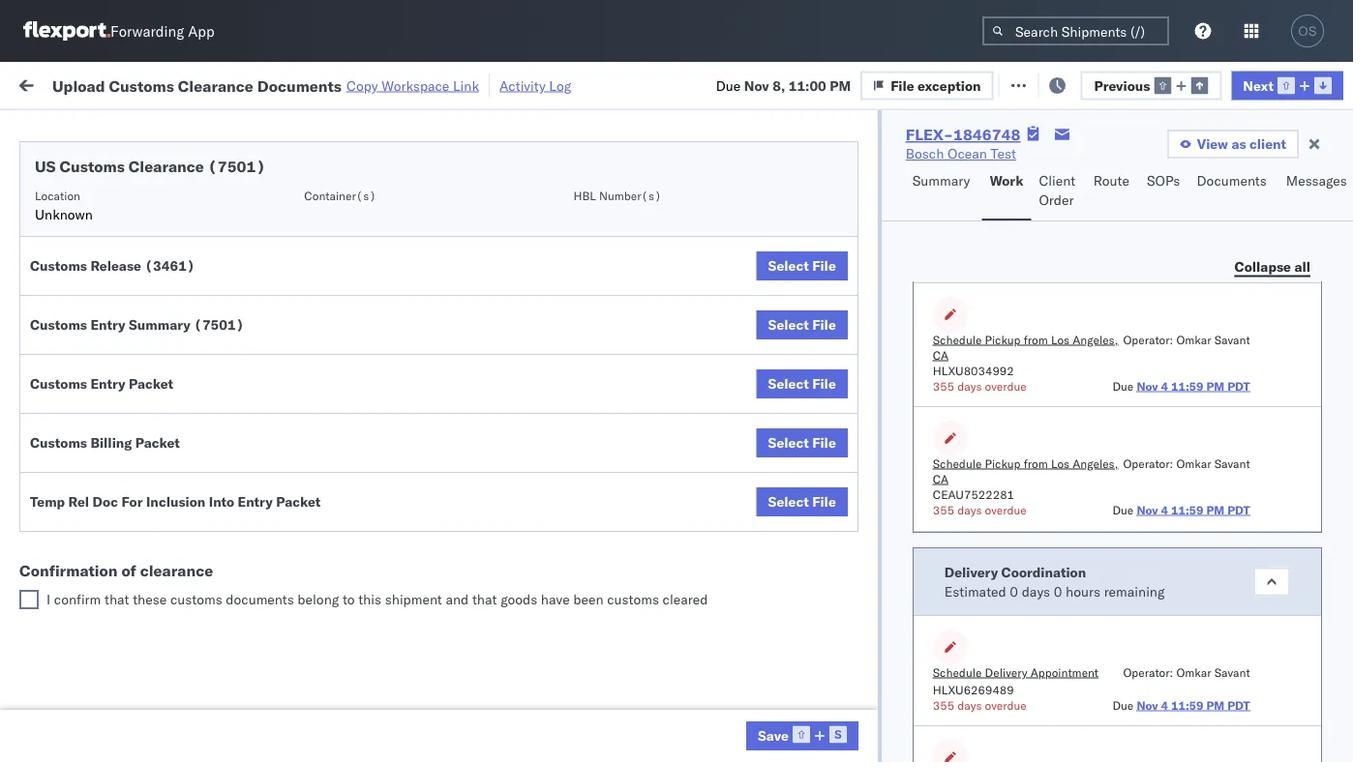 Task type: describe. For each thing, give the bounding box(es) containing it.
summary inside "button"
[[913, 172, 970, 189]]

ca inside confirm pickup from los angeles, ca
[[45, 543, 63, 560]]

205
[[445, 75, 470, 92]]

mbl/m
[[1318, 158, 1353, 173]]

from for 2nd "schedule pickup from los angeles, ca" link from the bottom of the page
[[151, 439, 179, 456]]

1846748 for 'schedule pickup from los angeles, ca' "button" below 'customs entry packet'
[[1110, 407, 1169, 424]]

2 schedule pickup from los angeles, ca link from the top
[[45, 310, 275, 349]]

ca up ceau7522281
[[933, 472, 949, 486]]

pst, for 8:30
[[369, 705, 399, 722]]

nov 4 11:59 pm pdt button for hlxu8034992
[[1137, 379, 1250, 393]]

2 integration test account - karl lagerfeld from the top
[[844, 705, 1096, 722]]

to
[[343, 591, 355, 608]]

3 ceau7522281, from the top
[[1193, 364, 1292, 381]]

sops button
[[1139, 164, 1189, 221]]

confirm for confirm pickup from los angeles, ca
[[45, 524, 94, 541]]

ceau7522281, for fourth "schedule pickup from los angeles, ca" link from the bottom of the page
[[1193, 321, 1292, 338]]

bosch ocean test link
[[906, 144, 1016, 164]]

6:00 am pst, dec 24, 2022
[[312, 577, 490, 594]]

5 resize handle column header from the left
[[811, 150, 834, 763]]

route
[[1093, 172, 1129, 189]]

760
[[355, 75, 381, 92]]

temp
[[30, 494, 65, 511]]

dec for 13,
[[410, 492, 436, 509]]

6 resize handle column header from the left
[[1005, 150, 1028, 763]]

schedule pickup from los angeles, ca button up hlxu8034992
[[933, 332, 1123, 363]]

overdue for hlxu6269489
[[985, 698, 1027, 713]]

forwarding app link
[[23, 21, 215, 41]]

these
[[133, 591, 167, 608]]

2023
[[451, 705, 485, 722]]

4:00
[[312, 535, 341, 552]]

risk
[[400, 75, 422, 92]]

1 karl from the top
[[1010, 663, 1035, 679]]

os
[[1298, 24, 1317, 38]]

select for customs entry summary (7501)
[[768, 317, 809, 333]]

appointment down 'customs entry summary (7501)'
[[159, 363, 238, 380]]

confirm
[[54, 591, 101, 608]]

customs entry packet
[[30, 376, 173, 392]]

(3461)
[[145, 257, 195, 274]]

flex-1893174
[[1069, 620, 1169, 637]]

ceau7522281, hlxu626 for first "schedule pickup from los angeles, ca" link
[[1193, 279, 1353, 296]]

clearance for us customs clearance (7501)
[[129, 157, 204, 176]]

import
[[163, 75, 207, 92]]

ca up hlxu8034992
[[933, 348, 949, 362]]

7 fcl from the top
[[636, 620, 660, 637]]

remaining
[[1104, 583, 1165, 600]]

11:59 pm pdt, nov 4, 2022 for 3rd "schedule pickup from los angeles, ca" link from the top
[[312, 407, 489, 424]]

3 savant from the top
[[1214, 665, 1250, 680]]

test1 for first "schedule pickup from los angeles, ca" link
[[1318, 279, 1353, 296]]

due for ceau7522281
[[1113, 503, 1134, 517]]

8,
[[773, 77, 785, 94]]

billing
[[90, 435, 132, 452]]

clearance for upload customs clearance documents copy workspace link
[[178, 76, 253, 95]]

schedule pickup from los angeles, ca for 1st "schedule pickup from los angeles, ca" link from the bottom
[[45, 609, 261, 646]]

2 flex-1889466 from the top
[[1069, 492, 1169, 509]]

on
[[473, 75, 489, 92]]

schedule delivery appointment link for 11:59 pm pdt, nov 4, 2022
[[45, 235, 238, 254]]

work
[[55, 70, 105, 97]]

activity log
[[499, 77, 571, 94]]

2 customs from the left
[[607, 591, 659, 608]]

consignee button
[[834, 154, 1009, 173]]

uetu523 for 6:00 am pst, dec 24, 2022
[[1296, 577, 1353, 594]]

overdue for ceau7522281
[[985, 503, 1027, 517]]

goods
[[501, 591, 537, 608]]

4 for hlxu6269489
[[1161, 698, 1168, 713]]

batch
[[1245, 75, 1283, 92]]

1 lagerfeld from the top
[[1038, 663, 1096, 679]]

ca down i
[[45, 629, 63, 646]]

next button
[[1232, 71, 1343, 100]]

ca up customs billing packet
[[45, 416, 63, 433]]

schedule pickup from los angeles, ca operator: omkar savant for hlxu8034992
[[933, 332, 1250, 362]]

0 vertical spatial work
[[210, 75, 244, 92]]

1 gvcu5265864 from the top
[[1193, 662, 1288, 679]]

clearance for upload customs clearance documents
[[150, 183, 212, 200]]

355 days overdue for hlxu6269489
[[933, 698, 1027, 713]]

i
[[46, 591, 50, 608]]

demo for bookings test consignee
[[772, 620, 808, 637]]

schedule pickup from rotterdam, netherlands button
[[45, 694, 275, 734]]

packet for customs entry packet
[[129, 376, 173, 392]]

track
[[492, 75, 523, 92]]

angeles, for 2nd "schedule pickup from los angeles, ca" link from the bottom of the page
[[208, 439, 261, 456]]

4 for hlxu8034992
[[1161, 379, 1168, 393]]

2 gvcu5265864 from the top
[[1193, 705, 1288, 722]]

4:00 pm pst, dec 23, 2022
[[312, 535, 489, 552]]

1 ocean fcl from the top
[[592, 194, 660, 211]]

flexport demo consignee for bookings
[[718, 620, 877, 637]]

2 maeu from the top
[[1318, 663, 1353, 679]]

pdt, for 3rd "schedule pickup from los angeles, ca" link from the top
[[377, 407, 408, 424]]

due for hlxu6269489
[[1113, 698, 1134, 713]]

flex-1846748 for first "schedule pickup from los angeles, ca" link
[[1069, 279, 1169, 296]]

1 lhuu7894563, from the top
[[1193, 449, 1292, 466]]

2 ocean fcl from the top
[[592, 237, 660, 254]]

client order
[[1039, 172, 1076, 209]]

savant for hlxu8034992
[[1214, 332, 1250, 347]]

2 lagerfeld from the top
[[1038, 705, 1096, 722]]

select file for temp rel doc for inclusion into entry packet
[[768, 494, 836, 511]]

3 ceau7522281, hlxu626 from the top
[[1193, 364, 1353, 381]]

6:00
[[312, 577, 341, 594]]

0 horizontal spatial exception
[[918, 77, 981, 94]]

1 fcl from the top
[[636, 194, 660, 211]]

for
[[121, 494, 143, 511]]

documents
[[226, 591, 294, 608]]

select file button for customs entry summary (7501)
[[757, 311, 848, 340]]

schedule delivery appointment up hlxu6269489
[[933, 665, 1099, 680]]

flex-1846748 for fourth "schedule pickup from los angeles, ca" link from the bottom of the page
[[1069, 322, 1169, 339]]

24,
[[432, 577, 453, 594]]

numbers
[[1193, 166, 1240, 181]]

forwarding
[[110, 22, 184, 40]]

delivery coordination estimated 0 days 0 hours remaining
[[944, 564, 1165, 600]]

from for first "schedule pickup from los angeles, ca" link
[[151, 269, 179, 286]]

work button
[[982, 164, 1031, 221]]

message (0)
[[259, 75, 339, 92]]

schedule pickup from los angeles, ca button up ceau7522281
[[933, 456, 1123, 487]]

appointment up (3461)
[[159, 236, 238, 253]]

1 customs from the left
[[170, 591, 222, 608]]

due nov 4 11:59 pm pdt for ceau7522281
[[1113, 503, 1250, 517]]

days for hlxu6269489
[[957, 698, 982, 713]]

os button
[[1285, 9, 1330, 53]]

6 fcl from the top
[[636, 577, 660, 594]]

1846748 for 'schedule pickup from los angeles, ca' "button" on top of 'customs entry summary (7501)'
[[1110, 279, 1169, 296]]

pickup for first "schedule pickup from los angeles, ca" link
[[105, 269, 147, 286]]

batch action button
[[1215, 69, 1342, 98]]

flexport for --
[[718, 194, 769, 211]]

netherlands
[[45, 714, 120, 731]]

1 flex-2130387 from the top
[[1069, 663, 1169, 679]]

1 horizontal spatial work
[[990, 172, 1024, 189]]

due nov 4 11:59 pm pdt for hlxu8034992
[[1113, 379, 1250, 393]]

container
[[1193, 151, 1244, 165]]

client
[[1039, 172, 1076, 189]]

schedule delivery appointment button up the release
[[45, 235, 238, 256]]

unknown
[[35, 206, 93, 223]]

355 for hlxu8034992
[[933, 379, 954, 393]]

9 resize handle column header from the left
[[1318, 150, 1342, 763]]

clearance
[[140, 561, 213, 581]]

collapse all button
[[1223, 253, 1322, 282]]

documents for upload customs clearance documents
[[45, 203, 115, 220]]

container numbers button
[[1183, 146, 1289, 181]]

--
[[844, 194, 861, 211]]

1 resize handle column header from the left
[[277, 150, 300, 763]]

8 fcl from the top
[[636, 705, 660, 722]]

copy
[[347, 77, 378, 94]]

rel
[[68, 494, 89, 511]]

ocean fcl for first "schedule pickup from los angeles, ca" link
[[592, 279, 660, 296]]

1893174
[[1110, 620, 1169, 637]]

upload customs clearance documents
[[45, 183, 212, 220]]

3 omkar from the top
[[1176, 665, 1211, 680]]

upload customs clearance documents link
[[45, 182, 275, 221]]

location unknown
[[35, 188, 93, 223]]

8:30
[[312, 705, 341, 722]]

1 integration from the top
[[844, 663, 911, 679]]

sops
[[1147, 172, 1180, 189]]

1 vertical spatial summary
[[129, 317, 190, 333]]

abcd for 4:00 pm pst, dec 23, 2022
[[1318, 535, 1353, 552]]

1 0 from the left
[[1010, 583, 1018, 600]]

have
[[541, 591, 570, 608]]

schedule pickup from rotterdam, netherlands link
[[45, 694, 275, 732]]

1 4, from the top
[[440, 237, 452, 254]]

3 hlxu626 from the top
[[1295, 364, 1353, 381]]

flexport. image
[[23, 21, 110, 41]]

us customs clearance (7501)
[[35, 157, 266, 176]]

lhuu7894563, for 6:00 am pst, dec 24, 2022
[[1193, 577, 1292, 594]]

upload for upload customs clearance documents
[[45, 183, 89, 200]]

customs inside upload customs clearance documents
[[92, 183, 146, 200]]

test1 for fourth "schedule pickup from los angeles, ca" link from the bottom of the page
[[1318, 322, 1353, 339]]

omkar for hlxu8034992
[[1176, 332, 1211, 347]]

filtered
[[19, 119, 66, 136]]

client
[[1250, 136, 1286, 152]]

355 for hlxu6269489
[[933, 698, 954, 713]]

2 schedule delivery appointment link from the top
[[45, 362, 238, 382]]

schedule pickup from los angeles, ca for fourth "schedule pickup from los angeles, ca" link from the bottom of the page
[[45, 311, 261, 347]]

4, for 3rd "schedule pickup from los angeles, ca" link from the top
[[440, 407, 452, 424]]

upload customs clearance documents copy workspace link
[[52, 76, 479, 95]]

flex-1889466 for confirm delivery
[[1069, 577, 1169, 594]]

1 account from the top
[[943, 663, 995, 679]]

all
[[1295, 258, 1311, 275]]

355 days overdue for ceau7522281
[[933, 503, 1027, 517]]

bookings test consignee
[[844, 620, 998, 637]]

select for customs release (3461)
[[768, 257, 809, 274]]

2 resize handle column header from the left
[[492, 150, 515, 763]]

us
[[35, 157, 56, 176]]

customs down forwarding
[[109, 76, 174, 95]]

angeles, for 1st "schedule pickup from los angeles, ca" link from the bottom
[[208, 609, 261, 626]]

3 fcl from the top
[[636, 279, 660, 296]]

i confirm that these customs documents belong to this shipment and that goods have been customs cleared
[[46, 591, 708, 608]]

los for 'schedule pickup from los angeles, ca' "button" on top of 'customs entry summary (7501)'
[[182, 269, 204, 286]]

days for ceau7522281
[[957, 503, 982, 517]]

customs left billing
[[30, 435, 87, 452]]

schedule pickup from los angeles, ca button up 'customs entry summary (7501)'
[[45, 268, 275, 308]]

12:00
[[312, 194, 349, 211]]

customs up customs billing packet
[[30, 376, 87, 392]]

4 resize handle column header from the left
[[685, 150, 709, 763]]

am for pst,
[[344, 577, 367, 594]]

3 operator: from the top
[[1123, 665, 1173, 680]]

messages
[[1286, 172, 1347, 189]]

4 schedule pickup from los angeles, ca link from the top
[[45, 438, 275, 477]]

my
[[19, 70, 50, 97]]

schedule delivery appointment button up confirm pickup from los angeles, ca
[[45, 490, 238, 512]]

days for hlxu8034992
[[957, 379, 982, 393]]

hours
[[1066, 583, 1101, 600]]

2 integration from the top
[[844, 705, 911, 722]]

los for 'schedule pickup from los angeles, ca' "button" over temp rel doc for inclusion into entry packet at the bottom left of the page
[[182, 439, 204, 456]]

7 resize handle column header from the left
[[1160, 150, 1183, 763]]

doc
[[93, 494, 118, 511]]

schedule delivery appointment button up hlxu6269489
[[933, 665, 1099, 682]]

previous
[[1094, 77, 1150, 94]]

collapse
[[1235, 258, 1291, 275]]

release
[[90, 257, 141, 274]]

1 integration test account - karl lagerfeld from the top
[[844, 663, 1096, 679]]

flex
[[1038, 158, 1059, 173]]

5 fcl from the top
[[636, 535, 660, 552]]

test1 for 3rd "schedule pickup from los angeles, ca" link from the top
[[1318, 407, 1353, 424]]

pdt for hlxu6269489
[[1228, 698, 1250, 713]]

operator: for hlxu8034992
[[1123, 332, 1173, 347]]

los for 'schedule pickup from los angeles, ca' "button" underneath (3461)
[[182, 311, 204, 328]]

select for customs entry packet
[[768, 376, 809, 392]]

customs entry summary (7501)
[[30, 317, 244, 333]]

3 test1 from the top
[[1318, 364, 1353, 381]]

inclusion
[[146, 494, 205, 511]]

1660288
[[1110, 194, 1169, 211]]

schedule pickup from los angeles, ca button down 'customs entry packet'
[[45, 395, 275, 436]]

upload for upload customs clearance documents copy workspace link
[[52, 76, 105, 95]]



Task type: locate. For each thing, give the bounding box(es) containing it.
1 vertical spatial karl
[[1010, 705, 1035, 722]]

0 vertical spatial 4
[[1161, 379, 1168, 393]]

1 horizontal spatial 0
[[1054, 583, 1062, 600]]

am for pdt,
[[353, 194, 375, 211]]

2 select from the top
[[768, 317, 809, 333]]

customs down by:
[[60, 157, 125, 176]]

1 vertical spatial gvcu5265864
[[1193, 705, 1288, 722]]

schedule pickup from los angeles, ca link down clearance
[[45, 608, 275, 647]]

schedule pickup from los angeles, ca for first "schedule pickup from los angeles, ca" link
[[45, 269, 261, 305]]

overdue down hlxu6269489
[[985, 698, 1027, 713]]

integration test account - karl lagerfeld down hlxu6269489
[[844, 705, 1096, 722]]

0 vertical spatial due nov 4 11:59 pm pdt
[[1113, 379, 1250, 393]]

2 flexport demo consignee from the top
[[718, 620, 877, 637]]

1 vertical spatial 355 days overdue
[[933, 503, 1027, 517]]

customs right been
[[607, 591, 659, 608]]

4 select file button from the top
[[757, 429, 848, 458]]

flexport demo consignee for -
[[718, 194, 877, 211]]

view as client button
[[1167, 130, 1299, 159]]

2 4, from the top
[[440, 279, 452, 296]]

confirmation of clearance
[[19, 561, 213, 581]]

1 omkar from the top
[[1176, 332, 1211, 347]]

app
[[188, 22, 215, 40]]

0 vertical spatial confirm
[[45, 524, 94, 541]]

2 pdt from the top
[[1228, 503, 1250, 517]]

2 vertical spatial 4
[[1161, 698, 1168, 713]]

ca up 'customs entry packet'
[[45, 331, 63, 347]]

0 vertical spatial (7501)
[[208, 157, 266, 176]]

0 vertical spatial account
[[943, 663, 995, 679]]

0 vertical spatial flexport
[[718, 194, 769, 211]]

0 vertical spatial lagerfeld
[[1038, 663, 1096, 679]]

operator: for ceau7522281
[[1123, 456, 1173, 471]]

2 horizontal spatial documents
[[1197, 172, 1267, 189]]

4 for ceau7522281
[[1161, 503, 1168, 517]]

pdt, for first "schedule pickup from los angeles, ca" link
[[377, 279, 408, 296]]

355 for ceau7522281
[[933, 503, 954, 517]]

save button
[[746, 722, 858, 751]]

appointment up confirm pickup from los angeles, ca link
[[159, 491, 238, 508]]

entry for summary
[[90, 317, 125, 333]]

0 horizontal spatial customs
[[170, 591, 222, 608]]

view as client
[[1197, 136, 1286, 152]]

1889466
[[1110, 450, 1169, 467], [1110, 492, 1169, 509], [1110, 535, 1169, 552], [1110, 577, 1169, 594]]

lhuu7894563,
[[1193, 449, 1292, 466], [1193, 492, 1292, 509], [1193, 534, 1292, 551], [1193, 577, 1292, 594]]

1 vertical spatial omkar
[[1176, 456, 1211, 471]]

select for customs billing packet
[[768, 435, 809, 452]]

4, for first "schedule pickup from los angeles, ca" link
[[440, 279, 452, 296]]

schedule pickup from los angeles, ca down these
[[45, 609, 261, 646]]

account up hlxu6269489
[[943, 663, 995, 679]]

23, for dec
[[431, 535, 452, 552]]

205 on track
[[445, 75, 523, 92]]

0 vertical spatial summary
[[913, 172, 970, 189]]

1 horizontal spatial summary
[[913, 172, 970, 189]]

overdue down ceau7522281
[[985, 503, 1027, 517]]

schedule delivery appointment for schedule delivery appointment button below 'customs entry summary (7501)'
[[45, 363, 238, 380]]

days down hlxu8034992
[[957, 379, 982, 393]]

schedule pickup from los angeles, ca button up temp rel doc for inclusion into entry packet at the bottom left of the page
[[45, 438, 275, 479]]

select file for customs entry packet
[[768, 376, 836, 392]]

1 vertical spatial flex-2130387
[[1069, 705, 1169, 722]]

2 vertical spatial omkar
[[1176, 665, 1211, 680]]

days down hlxu6269489
[[957, 698, 982, 713]]

4
[[1161, 379, 1168, 393], [1161, 503, 1168, 517], [1161, 698, 1168, 713]]

flex-1889466 for schedule pickup from los angeles, ca
[[1069, 450, 1169, 467]]

1 horizontal spatial customs
[[607, 591, 659, 608]]

0 vertical spatial savant
[[1214, 332, 1250, 347]]

hlxu8034992
[[933, 363, 1014, 378]]

schedule delivery appointment link for 11:59 pm pst, dec 13, 2022
[[45, 490, 238, 510]]

ceau7522281,
[[1193, 279, 1292, 296], [1193, 321, 1292, 338], [1193, 364, 1292, 381], [1193, 407, 1292, 423]]

2 omkar from the top
[[1176, 456, 1211, 471]]

1 test1 from the top
[[1318, 279, 1353, 296]]

0 vertical spatial dec
[[410, 492, 436, 509]]

schedule pickup from los angeles, ca button down clearance
[[45, 608, 275, 649]]

(0)
[[314, 75, 339, 92]]

lhuu7894563, uetu523 for 4:00 pm pst, dec 23, 2022
[[1193, 534, 1353, 551]]

1 horizontal spatial exception
[[1050, 75, 1114, 92]]

operator:
[[1123, 332, 1173, 347], [1123, 456, 1173, 471], [1123, 665, 1173, 680]]

file for customs entry packet
[[812, 376, 836, 392]]

ceau7522281, hlxu626 for 3rd "schedule pickup from los angeles, ca" link from the top
[[1193, 407, 1353, 423]]

3 due nov 4 11:59 pm pdt from the top
[[1113, 698, 1250, 713]]

2 fcl from the top
[[636, 237, 660, 254]]

5 select from the top
[[768, 494, 809, 511]]

0 vertical spatial flexport demo consignee
[[718, 194, 877, 211]]

pickup up 'customs entry summary (7501)'
[[105, 269, 147, 286]]

schedule pickup from los angeles, ca link up billing
[[45, 395, 275, 434]]

2 vertical spatial savant
[[1214, 665, 1250, 680]]

confirm inside confirm pickup from los angeles, ca
[[45, 524, 94, 541]]

4 ocean fcl from the top
[[592, 407, 660, 424]]

0 horizontal spatial summary
[[129, 317, 190, 333]]

1 vertical spatial 4,
[[440, 279, 452, 296]]

ceau7522281, for 3rd "schedule pickup from los angeles, ca" link from the top
[[1193, 407, 1292, 423]]

12:00 am pdt, aug 19, 2022
[[312, 194, 499, 211]]

omkar for ceau7522281
[[1176, 456, 1211, 471]]

actions
[[1281, 158, 1321, 173]]

1 ceau7522281, hlxu626 from the top
[[1193, 279, 1353, 296]]

pickup inside schedule pickup from rotterdam, netherlands
[[105, 694, 147, 711]]

Search Work text field
[[703, 69, 914, 98]]

pst, for 4:00
[[369, 535, 399, 552]]

0 horizontal spatial 0
[[1010, 583, 1018, 600]]

11:00
[[789, 77, 826, 94]]

355 days overdue down hlxu8034992
[[933, 379, 1027, 393]]

1 demo from the top
[[772, 194, 808, 211]]

2 savant from the top
[[1214, 456, 1250, 471]]

customs release (3461)
[[30, 257, 195, 274]]

1846748
[[953, 125, 1021, 144], [1110, 279, 1169, 296], [1110, 322, 1169, 339], [1110, 364, 1169, 381], [1110, 407, 1169, 424]]

1 vertical spatial integration test account - karl lagerfeld
[[844, 705, 1096, 722]]

appointment
[[159, 236, 238, 253], [159, 363, 238, 380], [159, 491, 238, 508], [1031, 665, 1099, 680]]

2 ceau7522281, from the top
[[1193, 321, 1292, 338]]

schedule delivery appointment button down 'customs entry summary (7501)'
[[45, 362, 238, 384]]

pickup for fourth "schedule pickup from los angeles, ca" link from the bottom of the page
[[105, 311, 147, 328]]

2 vertical spatial documents
[[45, 203, 115, 220]]

bookings
[[844, 620, 901, 637]]

2 confirm from the top
[[45, 576, 94, 593]]

flex-1889466
[[1069, 450, 1169, 467], [1069, 492, 1169, 509], [1069, 535, 1169, 552], [1069, 577, 1169, 594]]

1 vertical spatial savant
[[1214, 456, 1250, 471]]

documents down workitem
[[45, 203, 115, 220]]

documents left copy
[[257, 76, 342, 95]]

2 uetu523 from the top
[[1296, 492, 1353, 509]]

pdt for hlxu8034992
[[1228, 379, 1250, 393]]

355 days overdue
[[933, 379, 1027, 393], [933, 503, 1027, 517], [933, 698, 1027, 713]]

days inside delivery coordination estimated 0 days 0 hours remaining
[[1022, 583, 1050, 600]]

clearance inside upload customs clearance documents
[[150, 183, 212, 200]]

3 schedule pickup from los angeles, ca link from the top
[[45, 395, 275, 434]]

number(s)
[[599, 188, 662, 203]]

pickup down the release
[[105, 311, 147, 328]]

3 abcd from the top
[[1318, 535, 1353, 552]]

2 vertical spatial maeu
[[1318, 705, 1353, 722]]

clearance
[[178, 76, 253, 95], [129, 157, 204, 176], [150, 183, 212, 200]]

that down 'confirmation of clearance'
[[104, 591, 129, 608]]

schedule pickup from los angeles, ca for 2nd "schedule pickup from los angeles, ca" link from the bottom of the page
[[45, 439, 261, 475]]

customs down clearance
[[170, 591, 222, 608]]

1 nov 4 11:59 pm pdt button from the top
[[1137, 379, 1250, 393]]

pst, for 11:59
[[377, 492, 407, 509]]

flex-1889466 for confirm pickup from los angeles, ca
[[1069, 535, 1169, 552]]

1 vertical spatial 2130387
[[1110, 705, 1169, 722]]

0 vertical spatial maeu
[[1318, 620, 1353, 637]]

abcd for 6:00 am pst, dec 24, 2022
[[1318, 577, 1353, 594]]

select file button
[[757, 252, 848, 281], [757, 311, 848, 340], [757, 370, 848, 399], [757, 429, 848, 458], [757, 488, 848, 517]]

0 vertical spatial 23,
[[431, 535, 452, 552]]

delivery inside button
[[97, 576, 147, 593]]

that right and
[[472, 591, 497, 608]]

2 4 from the top
[[1161, 503, 1168, 517]]

hbl number(s)
[[573, 188, 662, 203]]

1 horizontal spatial that
[[472, 591, 497, 608]]

file exception
[[1023, 75, 1114, 92], [891, 77, 981, 94]]

2 test1 from the top
[[1318, 322, 1353, 339]]

2 due nov 4 11:59 pm pdt from the top
[[1113, 503, 1250, 517]]

2 vertical spatial packet
[[276, 494, 321, 511]]

entry up customs billing packet
[[90, 376, 125, 392]]

2 355 from the top
[[933, 503, 954, 517]]

0 horizontal spatial work
[[210, 75, 244, 92]]

ca up confirmation
[[45, 543, 63, 560]]

confirm delivery button
[[45, 575, 147, 597]]

los for 'schedule pickup from los angeles, ca' "button" below 'customs entry packet'
[[182, 396, 204, 413]]

karl up hlxu6269489
[[1010, 663, 1035, 679]]

estimated
[[944, 583, 1006, 600]]

1 vertical spatial am
[[344, 577, 367, 594]]

1 that from the left
[[104, 591, 129, 608]]

file for customs entry summary (7501)
[[812, 317, 836, 333]]

0 vertical spatial 4,
[[440, 237, 452, 254]]

1889466 for confirm pickup from los angeles, ca
[[1110, 535, 1169, 552]]

2 ceau7522281, hlxu626 from the top
[[1193, 321, 1353, 338]]

uetu523 for 4:00 pm pst, dec 23, 2022
[[1296, 534, 1353, 551]]

1 vertical spatial 23,
[[427, 705, 448, 722]]

confirm inside button
[[45, 576, 94, 593]]

order
[[1039, 192, 1074, 209]]

2 vertical spatial due nov 4 11:59 pm pdt
[[1113, 698, 1250, 713]]

1 vertical spatial demo
[[772, 620, 808, 637]]

pst, up 4:00 pm pst, dec 23, 2022
[[377, 492, 407, 509]]

355 down hlxu6269489
[[933, 698, 954, 713]]

0 horizontal spatial that
[[104, 591, 129, 608]]

1 vertical spatial due nov 4 11:59 pm pdt
[[1113, 503, 1250, 517]]

flex-1846748 for 3rd "schedule pickup from los angeles, ca" link from the top
[[1069, 407, 1169, 424]]

ceau7522281, hlxu626
[[1193, 279, 1353, 296], [1193, 321, 1353, 338], [1193, 364, 1353, 381], [1193, 407, 1353, 423]]

maeu for flex-1893174
[[1318, 620, 1353, 637]]

packet
[[129, 376, 173, 392], [135, 435, 180, 452], [276, 494, 321, 511]]

1 select from the top
[[768, 257, 809, 274]]

activity log button
[[499, 74, 571, 97]]

0 vertical spatial operator:
[[1123, 332, 1173, 347]]

4 fcl from the top
[[636, 407, 660, 424]]

1 overdue from the top
[[985, 379, 1027, 393]]

ocean fcl for 3rd "schedule pickup from los angeles, ca" link from the top
[[592, 407, 660, 424]]

1 vertical spatial account
[[943, 705, 995, 722]]

2 vertical spatial nov 4 11:59 pm pdt button
[[1137, 698, 1250, 713]]

(7501) up upload customs clearance documents link
[[208, 157, 266, 176]]

upload customs clearance documents button
[[45, 182, 275, 223]]

confirm for confirm delivery
[[45, 576, 94, 593]]

2 vertical spatial 355
[[933, 698, 954, 713]]

1 4 from the top
[[1161, 379, 1168, 393]]

1 vertical spatial maeu
[[1318, 663, 1353, 679]]

test inside bosch ocean test "link"
[[991, 145, 1016, 162]]

pickup up netherlands
[[105, 694, 147, 711]]

ca down customs release (3461)
[[45, 288, 63, 305]]

ocean fcl
[[592, 194, 660, 211], [592, 237, 660, 254], [592, 279, 660, 296], [592, 407, 660, 424], [592, 535, 660, 552], [592, 577, 660, 594], [592, 620, 660, 637], [592, 705, 660, 722]]

upload up the "unknown"
[[45, 183, 89, 200]]

1 horizontal spatial documents
[[257, 76, 342, 95]]

1 abcd from the top
[[1318, 450, 1353, 467]]

as
[[1232, 136, 1246, 152]]

karl down hlxu6269489
[[1010, 705, 1035, 722]]

consignee inside button
[[844, 158, 900, 173]]

2 lhuu7894563, from the top
[[1193, 492, 1292, 509]]

1 vertical spatial schedule pickup from los angeles, ca operator: omkar savant
[[933, 456, 1250, 486]]

1 schedule pickup from los angeles, ca link from the top
[[45, 268, 275, 306]]

schedule delivery appointment
[[45, 236, 238, 253], [45, 363, 238, 380], [45, 491, 238, 508], [933, 665, 1099, 680]]

flex-2130387 down flex-1893174
[[1069, 663, 1169, 679]]

packet down 'customs entry summary (7501)'
[[129, 376, 173, 392]]

lhuu7894563, uetu523 for 6:00 am pst, dec 24, 2022
[[1193, 577, 1353, 594]]

angeles, for confirm pickup from los angeles, ca link
[[200, 524, 253, 541]]

integration test account - karl lagerfeld
[[844, 663, 1096, 679], [844, 705, 1096, 722]]

0 vertical spatial 355 days overdue
[[933, 379, 1027, 393]]

(7501) down (3461)
[[194, 317, 244, 333]]

3 4 from the top
[[1161, 698, 1168, 713]]

pickup up ceau7522281
[[985, 456, 1021, 471]]

8:30 pm pst, jan 23, 2023
[[312, 705, 485, 722]]

2 flex-2130387 from the top
[[1069, 705, 1169, 722]]

23, right jan
[[427, 705, 448, 722]]

1 vertical spatial flexport
[[718, 620, 769, 637]]

savant
[[1214, 332, 1250, 347], [1214, 456, 1250, 471], [1214, 665, 1250, 680]]

1 horizontal spatial file exception
[[1023, 75, 1114, 92]]

1 hlxu626 from the top
[[1295, 279, 1353, 296]]

bosch inside "link"
[[906, 145, 944, 162]]

pickup for schedule pickup from rotterdam, netherlands link
[[105, 694, 147, 711]]

schedule delivery appointment for schedule delivery appointment button above confirm pickup from los angeles, ca
[[45, 491, 238, 508]]

flex id
[[1038, 158, 1074, 173]]

flex-1846748
[[906, 125, 1021, 144], [1069, 279, 1169, 296], [1069, 322, 1169, 339], [1069, 364, 1169, 381], [1069, 407, 1169, 424]]

1 vertical spatial dec
[[402, 535, 427, 552]]

2 select file from the top
[[768, 317, 836, 333]]

days down ceau7522281
[[957, 503, 982, 517]]

and
[[446, 591, 469, 608]]

aug
[[412, 194, 438, 211]]

copy workspace link button
[[347, 77, 479, 94]]

1 vertical spatial entry
[[90, 376, 125, 392]]

4 test1 from the top
[[1318, 407, 1353, 424]]

file for customs billing packet
[[812, 435, 836, 452]]

0 vertical spatial schedule delivery appointment link
[[45, 235, 238, 254]]

mbl/m button
[[1309, 154, 1353, 173]]

schedule pickup from los angeles, ca up billing
[[45, 396, 261, 433]]

1 vertical spatial flexport demo consignee
[[718, 620, 877, 637]]

documents inside button
[[1197, 172, 1267, 189]]

route button
[[1086, 164, 1139, 221]]

2 overdue from the top
[[985, 503, 1027, 517]]

pm
[[830, 77, 851, 94], [353, 237, 374, 254], [353, 279, 374, 296], [1206, 379, 1225, 393], [353, 407, 374, 424], [353, 492, 374, 509], [1206, 503, 1225, 517], [344, 535, 366, 552], [1206, 698, 1225, 713], [344, 705, 366, 722]]

1 vertical spatial 355
[[933, 503, 954, 517]]

packet up 4:00
[[276, 494, 321, 511]]

0 vertical spatial documents
[[257, 76, 342, 95]]

upload up by:
[[52, 76, 105, 95]]

of
[[121, 561, 136, 581]]

flexport for bookings test consignee
[[718, 620, 769, 637]]

355 days overdue down hlxu6269489
[[933, 698, 1027, 713]]

flex-1846748 button
[[1038, 274, 1173, 302], [1038, 274, 1173, 302], [1038, 317, 1173, 344], [1038, 317, 1173, 344], [1038, 360, 1173, 387], [1038, 360, 1173, 387], [1038, 402, 1173, 429], [1038, 402, 1173, 429]]

hlxu626 for fourth "schedule pickup from los angeles, ca" link from the bottom of the page
[[1295, 321, 1353, 338]]

2 vertical spatial pdt
[[1228, 698, 1250, 713]]

1846748 for 'schedule pickup from los angeles, ca' "button" underneath (3461)
[[1110, 322, 1169, 339]]

1 vertical spatial (7501)
[[194, 317, 244, 333]]

11:59 pm pdt, nov 4, 2022
[[312, 237, 489, 254], [312, 279, 489, 296], [312, 407, 489, 424]]

ceau7522281
[[933, 487, 1014, 502]]

0 vertical spatial upload
[[52, 76, 105, 95]]

pickup down 'doc'
[[97, 524, 139, 541]]

savant for ceau7522281
[[1214, 456, 1250, 471]]

4 ceau7522281, hlxu626 from the top
[[1193, 407, 1353, 423]]

3 select from the top
[[768, 376, 809, 392]]

from for 1st "schedule pickup from los angeles, ca" link from the bottom
[[151, 609, 179, 626]]

schedule delivery appointment link
[[45, 235, 238, 254], [45, 362, 238, 382], [45, 490, 238, 510]]

pickup down these
[[105, 609, 147, 626]]

1 lhuu7894563, uetu523 from the top
[[1193, 449, 1353, 466]]

schedule delivery appointment link up the release
[[45, 235, 238, 254]]

4 abcd from the top
[[1318, 577, 1353, 594]]

schedule delivery appointment button
[[45, 235, 238, 256], [45, 362, 238, 384], [45, 490, 238, 512], [933, 665, 1099, 682]]

clearance up upload customs clearance documents link
[[129, 157, 204, 176]]

0 vertical spatial flex-2130387
[[1069, 663, 1169, 679]]

lhuu7894563, for 4:00 pm pst, dec 23, 2022
[[1193, 534, 1292, 551]]

pst,
[[377, 492, 407, 509], [369, 535, 399, 552], [370, 577, 400, 594], [369, 705, 399, 722]]

from inside confirm pickup from los angeles, ca
[[143, 524, 171, 541]]

flex-2130387 down operator: omkar savant in the right bottom of the page
[[1069, 705, 1169, 722]]

pickup for confirm pickup from los angeles, ca link
[[97, 524, 139, 541]]

hbl
[[573, 188, 596, 203]]

demo for --
[[772, 194, 808, 211]]

los inside confirm pickup from los angeles, ca
[[175, 524, 196, 541]]

from for 3rd "schedule pickup from los angeles, ca" link from the top
[[151, 396, 179, 413]]

pdt, for 11:59 pm pdt, nov 4, 2022 schedule delivery appointment link
[[377, 237, 408, 254]]

6 ocean fcl from the top
[[592, 577, 660, 594]]

flex-1889466 button
[[1038, 445, 1173, 472], [1038, 445, 1173, 472], [1038, 487, 1173, 514], [1038, 487, 1173, 514], [1038, 530, 1173, 557], [1038, 530, 1173, 557], [1038, 573, 1173, 600], [1038, 573, 1173, 600]]

ocean fcl for 1st "schedule pickup from los angeles, ca" link from the bottom
[[592, 620, 660, 637]]

23, up 24,
[[431, 535, 452, 552]]

clearance down app
[[178, 76, 253, 95]]

2 abcd from the top
[[1318, 492, 1353, 509]]

1 vertical spatial pdt
[[1228, 503, 1250, 517]]

schedule pickup from los angeles, ca button down (3461)
[[45, 310, 275, 351]]

packet right billing
[[135, 435, 180, 452]]

test
[[991, 145, 1016, 162], [803, 237, 829, 254], [929, 237, 955, 254], [803, 279, 829, 296], [929, 279, 955, 296], [803, 322, 829, 339], [929, 322, 955, 339], [803, 364, 829, 381], [929, 364, 955, 381], [803, 407, 829, 424], [929, 407, 955, 424], [803, 450, 829, 467], [929, 450, 955, 467], [803, 492, 829, 509], [929, 492, 955, 509], [803, 535, 829, 552], [929, 535, 955, 552], [929, 577, 955, 594], [904, 620, 930, 637], [914, 663, 940, 679], [914, 705, 940, 722]]

pickup for 2nd "schedule pickup from los angeles, ca" link from the bottom of the page
[[105, 439, 147, 456]]

schedule pickup from los angeles, ca link up temp rel doc for inclusion into entry packet at the bottom left of the page
[[45, 438, 275, 477]]

clearance down us customs clearance (7501)
[[150, 183, 212, 200]]

from inside schedule pickup from rotterdam, netherlands
[[151, 694, 179, 711]]

schedule delivery appointment link up confirm pickup from los angeles, ca
[[45, 490, 238, 510]]

4 schedule pickup from los angeles, ca from the top
[[45, 439, 261, 475]]

appointment down flex-1893174
[[1031, 665, 1099, 680]]

schedule inside schedule pickup from rotterdam, netherlands
[[45, 694, 102, 711]]

pickup inside confirm pickup from los angeles, ca
[[97, 524, 139, 541]]

uetu523 for 11:59 pm pst, dec 13, 2022
[[1296, 492, 1353, 509]]

overdue
[[985, 379, 1027, 393], [985, 503, 1027, 517], [985, 698, 1027, 713]]

pickup for 3rd "schedule pickup from los angeles, ca" link from the top
[[105, 396, 147, 413]]

ca up temp
[[45, 458, 63, 475]]

8 resize handle column header from the left
[[1285, 150, 1309, 763]]

customs down workitem button
[[92, 183, 146, 200]]

customs billing packet
[[30, 435, 180, 452]]

355 days overdue for hlxu8034992
[[933, 379, 1027, 393]]

dec left 13,
[[410, 492, 436, 509]]

documents
[[257, 76, 342, 95], [1197, 172, 1267, 189], [45, 203, 115, 220]]

0
[[1010, 583, 1018, 600], [1054, 583, 1062, 600]]

los for confirm pickup from los angeles, ca button at the left bottom
[[175, 524, 196, 541]]

select for temp rel doc for inclusion into entry packet
[[768, 494, 809, 511]]

2 2130387 from the top
[[1110, 705, 1169, 722]]

packet for customs billing packet
[[135, 435, 180, 452]]

4 uetu523 from the top
[[1296, 577, 1353, 594]]

am right 12:00
[[353, 194, 375, 211]]

schedule pickup from los angeles, ca up 'customs entry summary (7501)'
[[45, 269, 261, 305]]

355 days overdue down ceau7522281
[[933, 503, 1027, 517]]

select file button for customs release (3461)
[[757, 252, 848, 281]]

(7501) for customs entry summary (7501)
[[194, 317, 244, 333]]

flex-2130387
[[1069, 663, 1169, 679], [1069, 705, 1169, 722]]

schedule pickup from los angeles, ca up for
[[45, 439, 261, 475]]

1 vertical spatial integration
[[844, 705, 911, 722]]

schedule pickup from los angeles, ca link down (3461)
[[45, 310, 275, 349]]

customs down the "unknown"
[[30, 257, 87, 274]]

delivery
[[105, 236, 155, 253], [105, 363, 155, 380], [105, 491, 155, 508], [944, 564, 998, 581], [97, 576, 147, 593], [985, 665, 1028, 680]]

2 vertical spatial 11:59 pm pdt, nov 4, 2022
[[312, 407, 489, 424]]

0 vertical spatial entry
[[90, 317, 125, 333]]

5 schedule pickup from los angeles, ca from the top
[[45, 609, 261, 646]]

1 vertical spatial overdue
[[985, 503, 1027, 517]]

None checkbox
[[19, 590, 39, 610]]

los for 'schedule pickup from los angeles, ca' "button" under clearance
[[182, 609, 204, 626]]

355 down hlxu8034992
[[933, 379, 954, 393]]

hlxu6269489
[[933, 683, 1014, 697]]

dec down "11:59 pm pst, dec 13, 2022" at the bottom left
[[402, 535, 427, 552]]

file exception button
[[993, 69, 1126, 98], [993, 69, 1126, 98], [861, 71, 994, 100], [861, 71, 994, 100]]

nov 4 11:59 pm pdt button for hlxu6269489
[[1137, 698, 1250, 713]]

1 uetu523 from the top
[[1296, 449, 1353, 466]]

0 vertical spatial am
[[353, 194, 375, 211]]

1 vertical spatial documents
[[1197, 172, 1267, 189]]

2 karl from the top
[[1010, 705, 1035, 722]]

1 vertical spatial upload
[[45, 183, 89, 200]]

2 select file button from the top
[[757, 311, 848, 340]]

select
[[768, 257, 809, 274], [768, 317, 809, 333], [768, 376, 809, 392], [768, 435, 809, 452], [768, 494, 809, 511]]

into
[[209, 494, 234, 511]]

2 vertical spatial operator:
[[1123, 665, 1173, 680]]

overdue down hlxu8034992
[[985, 379, 1027, 393]]

confirm pickup from los angeles, ca
[[45, 524, 253, 560]]

2 vertical spatial entry
[[238, 494, 273, 511]]

pst, up 6:00 am pst, dec 24, 2022
[[369, 535, 399, 552]]

1 vertical spatial schedule delivery appointment link
[[45, 362, 238, 382]]

dec left 24,
[[403, 577, 428, 594]]

schedule delivery appointment up confirm pickup from los angeles, ca
[[45, 491, 238, 508]]

summary button
[[905, 164, 982, 221]]

flex-1660288
[[1069, 194, 1169, 211]]

file for temp rel doc for inclusion into entry packet
[[812, 494, 836, 511]]

filtered by:
[[19, 119, 89, 136]]

0 vertical spatial 355
[[933, 379, 954, 393]]

1 flex-1889466 from the top
[[1069, 450, 1169, 467]]

3 select file button from the top
[[757, 370, 848, 399]]

upload inside upload customs clearance documents
[[45, 183, 89, 200]]

hlxu626 for first "schedule pickup from los angeles, ca" link
[[1295, 279, 1353, 296]]

Search Shipments (/) text field
[[982, 16, 1169, 45]]

0 vertical spatial pdt
[[1228, 379, 1250, 393]]

confirm delivery
[[45, 576, 147, 593]]

integration test account - karl lagerfeld up hlxu6269489
[[844, 663, 1096, 679]]

11:59 pm pdt, nov 4, 2022 for first "schedule pickup from los angeles, ca" link
[[312, 279, 489, 296]]

summary down bosch ocean test "link"
[[913, 172, 970, 189]]

1 vertical spatial confirm
[[45, 576, 94, 593]]

2130387 down 1893174
[[1110, 663, 1169, 679]]

messages button
[[1278, 164, 1353, 221]]

5 select file from the top
[[768, 494, 836, 511]]

1 vertical spatial clearance
[[129, 157, 204, 176]]

documents inside upload customs clearance documents
[[45, 203, 115, 220]]

select file for customs entry summary (7501)
[[768, 317, 836, 333]]

2 that from the left
[[472, 591, 497, 608]]

1 select file from the top
[[768, 257, 836, 274]]

1 schedule pickup from los angeles, ca operator: omkar savant from the top
[[933, 332, 1250, 362]]

3 schedule pickup from los angeles, ca from the top
[[45, 396, 261, 433]]

1 pdt from the top
[[1228, 379, 1250, 393]]

3 ocean fcl from the top
[[592, 279, 660, 296]]

0 horizontal spatial documents
[[45, 203, 115, 220]]

1 vertical spatial work
[[990, 172, 1024, 189]]

0 vertical spatial packet
[[129, 376, 173, 392]]

2 account from the top
[[943, 705, 995, 722]]

angeles, inside confirm pickup from los angeles, ca
[[200, 524, 253, 541]]

3 overdue from the top
[[985, 698, 1027, 713]]

1889466 for confirm delivery
[[1110, 577, 1169, 594]]

resize handle column header
[[277, 150, 300, 763], [492, 150, 515, 763], [559, 150, 583, 763], [685, 150, 709, 763], [811, 150, 834, 763], [1005, 150, 1028, 763], [1160, 150, 1183, 763], [1285, 150, 1309, 763], [1318, 150, 1342, 763]]

schedule delivery appointment up the release
[[45, 236, 238, 253]]

2 355 days overdue from the top
[[933, 503, 1027, 517]]

0 vertical spatial karl
[[1010, 663, 1035, 679]]

confirm delivery link
[[45, 575, 147, 595]]

1 maeu from the top
[[1318, 620, 1353, 637]]

ocean fcl for confirm delivery link
[[592, 577, 660, 594]]

customs up 'customs entry packet'
[[30, 317, 87, 333]]

3 schedule delivery appointment link from the top
[[45, 490, 238, 510]]

23, for jan
[[427, 705, 448, 722]]

0 vertical spatial gvcu5265864
[[1193, 662, 1288, 679]]

2 demo from the top
[[772, 620, 808, 637]]

account down hlxu6269489
[[943, 705, 995, 722]]

pst, left jan
[[369, 705, 399, 722]]

0 vertical spatial schedule pickup from los angeles, ca operator: omkar savant
[[933, 332, 1250, 362]]

1 schedule pickup from los angeles, ca from the top
[[45, 269, 261, 305]]

5 schedule pickup from los angeles, ca link from the top
[[45, 608, 275, 647]]

1 ceau7522281, from the top
[[1193, 279, 1292, 296]]

1 vertical spatial lagerfeld
[[1038, 705, 1096, 722]]

1 2130387 from the top
[[1110, 663, 1169, 679]]

0 horizontal spatial file exception
[[891, 77, 981, 94]]

2 hlxu626 from the top
[[1295, 321, 1353, 338]]

demo
[[772, 194, 808, 211], [772, 620, 808, 637]]

ocean inside "link"
[[948, 145, 987, 162]]

documents down container
[[1197, 172, 1267, 189]]

pickup up hlxu8034992
[[985, 332, 1021, 347]]

schedule delivery appointment link down 'customs entry summary (7501)'
[[45, 362, 238, 382]]

select file button for temp rel doc for inclusion into entry packet
[[757, 488, 848, 517]]

1 vertical spatial packet
[[135, 435, 180, 452]]

angeles, for fourth "schedule pickup from los angeles, ca" link from the bottom of the page
[[208, 311, 261, 328]]

3 flex-1889466 from the top
[[1069, 535, 1169, 552]]

customs
[[109, 76, 174, 95], [60, 157, 125, 176], [92, 183, 146, 200], [30, 257, 87, 274], [30, 317, 87, 333], [30, 376, 87, 392], [30, 435, 87, 452]]

delivery inside delivery coordination estimated 0 days 0 hours remaining
[[944, 564, 998, 581]]

0 vertical spatial integration
[[844, 663, 911, 679]]

1 1889466 from the top
[[1110, 450, 1169, 467]]

days down coordination
[[1022, 583, 1050, 600]]

gvcu5265864 down operator: omkar savant in the right bottom of the page
[[1193, 705, 1288, 722]]

fcl
[[636, 194, 660, 211], [636, 237, 660, 254], [636, 279, 660, 296], [636, 407, 660, 424], [636, 535, 660, 552], [636, 577, 660, 594], [636, 620, 660, 637], [636, 705, 660, 722]]

2 0 from the left
[[1054, 583, 1062, 600]]

2 vertical spatial overdue
[[985, 698, 1027, 713]]

ceau7522281, for first "schedule pickup from los angeles, ca" link
[[1193, 279, 1292, 296]]

schedule pickup from los angeles, ca down (3461)
[[45, 311, 261, 347]]

0 vertical spatial omkar
[[1176, 332, 1211, 347]]

file exception up flex-1846748 link
[[891, 77, 981, 94]]

0 vertical spatial overdue
[[985, 379, 1027, 393]]

entry right into
[[238, 494, 273, 511]]

2 1889466 from the top
[[1110, 492, 1169, 509]]

5 ocean fcl from the top
[[592, 535, 660, 552]]

dec for 24,
[[403, 577, 428, 594]]

0 vertical spatial integration test account - karl lagerfeld
[[844, 663, 1096, 679]]

file for customs release (3461)
[[812, 257, 836, 274]]

13,
[[439, 492, 460, 509]]

2 flexport from the top
[[718, 620, 769, 637]]

demo left "--"
[[772, 194, 808, 211]]

0 vertical spatial 2130387
[[1110, 663, 1169, 679]]

(7501) for us customs clearance (7501)
[[208, 157, 266, 176]]

2 vertical spatial 355 days overdue
[[933, 698, 1027, 713]]

lhuu7894563, for 11:59 pm pst, dec 13, 2022
[[1193, 492, 1292, 509]]

3 resize handle column header from the left
[[559, 150, 583, 763]]



Task type: vqa. For each thing, say whether or not it's contained in the screenshot.
middle 'nov 4 11:59 pm pdt' button
yes



